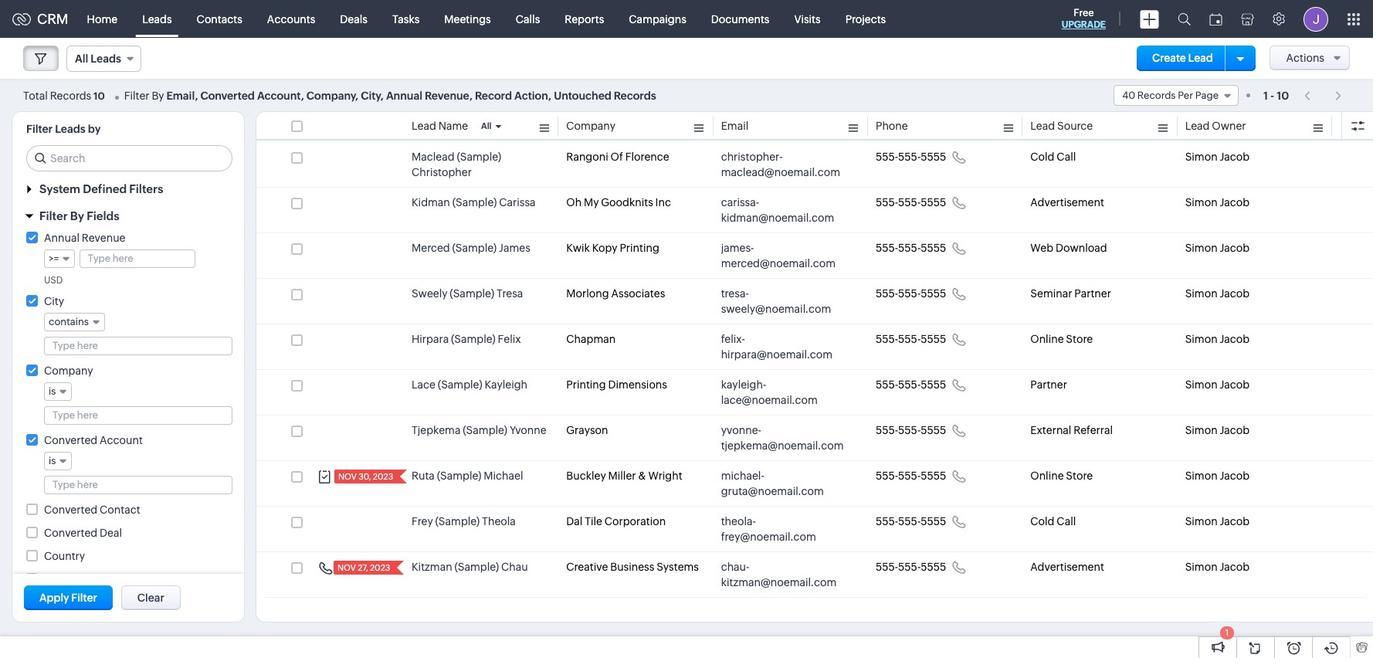Task type: describe. For each thing, give the bounding box(es) containing it.
ruta
[[412, 470, 435, 482]]

>= field
[[44, 250, 75, 268]]

lead for lead name
[[412, 120, 436, 132]]

search element
[[1169, 0, 1201, 38]]

country
[[44, 550, 85, 563]]

kitzman (sample) chau
[[412, 561, 528, 573]]

ruta (sample) michael link
[[412, 468, 523, 484]]

external referral
[[1031, 424, 1113, 437]]

0 vertical spatial company
[[567, 120, 616, 132]]

filter for filter by email, converted account, company, city, annual revenue, record action, untouched records
[[124, 89, 150, 102]]

maclead
[[412, 151, 455, 163]]

lead inside button
[[1189, 52, 1214, 64]]

chau- kitzman@noemail.com link
[[721, 559, 845, 590]]

lace (sample) kayleigh
[[412, 379, 528, 391]]

filter leads by
[[26, 123, 101, 135]]

5555 for theola- frey@noemail.com
[[921, 515, 947, 528]]

5555 for christopher- maclead@noemail.com
[[921, 151, 947, 163]]

apply filter
[[39, 592, 97, 604]]

reports link
[[553, 0, 617, 37]]

miller
[[609, 470, 636, 482]]

kwik kopy printing
[[567, 242, 660, 254]]

lead name
[[412, 120, 468, 132]]

buckley miller & wright
[[567, 470, 683, 482]]

system
[[39, 182, 80, 195]]

merced (sample) james link
[[412, 240, 531, 256]]

account,
[[257, 89, 304, 102]]

theola
[[482, 515, 516, 528]]

nov 30, 2023 link
[[335, 470, 395, 484]]

type here text field for city
[[45, 338, 232, 355]]

free upgrade
[[1062, 7, 1106, 30]]

converted account
[[44, 434, 143, 447]]

deals
[[340, 13, 368, 25]]

5555 for carissa- kidman@noemail.com
[[921, 196, 947, 209]]

online store for felix- hirpara@noemail.com
[[1031, 333, 1093, 345]]

theola- frey@noemail.com
[[721, 515, 817, 543]]

kitzman@noemail.com
[[721, 576, 837, 589]]

maclead (sample) christopher link
[[412, 149, 551, 180]]

simon jacob for theola- frey@noemail.com
[[1186, 515, 1250, 528]]

is for converted account
[[49, 455, 56, 467]]

chau- kitzman@noemail.com
[[721, 561, 837, 589]]

converted deal
[[44, 527, 122, 539]]

(sample) for chau
[[455, 561, 499, 573]]

All Leads field
[[66, 46, 141, 72]]

associates
[[612, 287, 665, 300]]

cold for christopher- maclead@noemail.com
[[1031, 151, 1055, 163]]

simon for theola- frey@noemail.com
[[1186, 515, 1218, 528]]

total records 10
[[23, 89, 105, 102]]

contains field
[[44, 313, 105, 331]]

meetings link
[[432, 0, 504, 37]]

leads for all leads
[[91, 53, 121, 65]]

1 for 1 - 10
[[1264, 89, 1269, 102]]

phone
[[876, 120, 908, 132]]

filter inside button
[[71, 592, 97, 604]]

simon for carissa- kidman@noemail.com
[[1186, 196, 1218, 209]]

5555 for felix- hirpara@noemail.com
[[921, 333, 947, 345]]

carissa-
[[721, 196, 760, 209]]

grayson
[[567, 424, 609, 437]]

nov for ruta
[[338, 472, 357, 481]]

online store for michael- gruta@noemail.com
[[1031, 470, 1093, 482]]

store for felix- hirpara@noemail.com
[[1067, 333, 1093, 345]]

seminar
[[1031, 287, 1073, 300]]

visits
[[795, 13, 821, 25]]

cold call for theola- frey@noemail.com
[[1031, 515, 1077, 528]]

ruta (sample) michael
[[412, 470, 523, 482]]

felix- hirpara@noemail.com link
[[721, 331, 845, 362]]

michael
[[484, 470, 523, 482]]

city,
[[361, 89, 384, 102]]

5555 for kayleigh- lace@noemail.com
[[921, 379, 947, 391]]

jacob for james- merced@noemail.com
[[1220, 242, 1250, 254]]

40
[[1123, 90, 1136, 101]]

kidman@noemail.com
[[721, 212, 835, 224]]

simon jacob for kayleigh- lace@noemail.com
[[1186, 379, 1250, 391]]

contains
[[49, 316, 89, 328]]

nov 30, 2023
[[338, 472, 394, 481]]

simon jacob for michael- gruta@noemail.com
[[1186, 470, 1250, 482]]

upgrade
[[1062, 19, 1106, 30]]

record
[[475, 89, 512, 102]]

2023 for kitzman (sample) chau
[[370, 563, 391, 573]]

of
[[611, 151, 623, 163]]

kitzman
[[412, 561, 452, 573]]

account
[[100, 434, 143, 447]]

1 vertical spatial printing
[[567, 379, 606, 391]]

search image
[[1178, 12, 1191, 25]]

1 horizontal spatial records
[[614, 89, 657, 102]]

(sample) for felix
[[451, 333, 496, 345]]

corporation
[[605, 515, 666, 528]]

email,
[[167, 89, 198, 102]]

>=
[[49, 253, 59, 264]]

fields
[[87, 209, 119, 223]]

visits link
[[782, 0, 833, 37]]

jacob for yvonne- tjepkema@noemail.com
[[1220, 424, 1250, 437]]

5555 for chau- kitzman@noemail.com
[[921, 561, 947, 573]]

555-555-5555 for theola- frey@noemail.com
[[876, 515, 947, 528]]

simon jacob for felix- hirpara@noemail.com
[[1186, 333, 1250, 345]]

(sample) for yvonne
[[463, 424, 508, 437]]

chapman
[[567, 333, 616, 345]]

555-555-5555 for chau- kitzman@noemail.com
[[876, 561, 947, 573]]

hirpara
[[412, 333, 449, 345]]

0 horizontal spatial partner
[[1031, 379, 1068, 391]]

leads for filter leads by
[[55, 123, 86, 135]]

filter by email, converted account, company, city, annual revenue, record action, untouched records
[[124, 89, 657, 102]]

theola-
[[721, 515, 756, 528]]

contacts link
[[184, 0, 255, 37]]

deals link
[[328, 0, 380, 37]]

tjepkema (sample) yvonne
[[412, 424, 547, 437]]

creative business systems
[[567, 561, 699, 573]]

tasks link
[[380, 0, 432, 37]]

online for felix- hirpara@noemail.com
[[1031, 333, 1064, 345]]

profile image
[[1304, 7, 1329, 31]]

systems
[[657, 561, 699, 573]]

555-555-5555 for tresa- sweely@noemail.com
[[876, 287, 947, 300]]

merced@noemail.com
[[721, 257, 836, 270]]

call for christopher- maclead@noemail.com
[[1057, 151, 1077, 163]]

defined
[[83, 182, 127, 195]]

simon jacob for carissa- kidman@noemail.com
[[1186, 196, 1250, 209]]

is field for company
[[44, 382, 72, 401]]

kidman
[[412, 196, 450, 209]]

action,
[[515, 89, 552, 102]]

type here text field for converted account
[[45, 477, 232, 494]]

hirpara (sample) felix link
[[412, 331, 521, 347]]

by for email,
[[152, 89, 164, 102]]

owner
[[1213, 120, 1247, 132]]

yvonne
[[510, 424, 547, 437]]

5555 for yvonne- tjepkema@noemail.com
[[921, 424, 947, 437]]

1 for 1
[[1226, 628, 1230, 637]]

system defined filters button
[[12, 175, 244, 202]]

calendar image
[[1210, 13, 1223, 25]]

home
[[87, 13, 118, 25]]

tjepkema (sample) yvonne link
[[412, 423, 547, 438]]

records for total
[[50, 89, 91, 102]]

sweely@noemail.com
[[721, 303, 832, 315]]

jacob for christopher- maclead@noemail.com
[[1220, 151, 1250, 163]]

simon jacob for chau- kitzman@noemail.com
[[1186, 561, 1250, 573]]

555-555-5555 for yvonne- tjepkema@noemail.com
[[876, 424, 947, 437]]

calls link
[[504, 0, 553, 37]]

theola- frey@noemail.com link
[[721, 514, 845, 545]]

kidman (sample) carissa link
[[412, 195, 536, 210]]

Search text field
[[27, 146, 232, 171]]

carissa- kidman@noemail.com
[[721, 196, 835, 224]]

web download
[[1031, 242, 1108, 254]]

kayleigh
[[485, 379, 528, 391]]

frey@noemail.com
[[721, 531, 817, 543]]

florence
[[626, 151, 670, 163]]

simon jacob for christopher- maclead@noemail.com
[[1186, 151, 1250, 163]]

555-555-5555 for james- merced@noemail.com
[[876, 242, 947, 254]]

simon for michael- gruta@noemail.com
[[1186, 470, 1218, 482]]

page
[[1196, 90, 1219, 101]]

hirpara (sample) felix
[[412, 333, 521, 345]]



Task type: vqa. For each thing, say whether or not it's contained in the screenshot.


Task type: locate. For each thing, give the bounding box(es) containing it.
converted up converted deal
[[44, 504, 98, 516]]

5 jacob from the top
[[1220, 333, 1250, 345]]

5555 for tresa- sweely@noemail.com
[[921, 287, 947, 300]]

4 simon from the top
[[1186, 287, 1218, 300]]

records inside 40 records per page field
[[1138, 90, 1176, 101]]

contacts
[[197, 13, 243, 25]]

company up rangoni
[[567, 120, 616, 132]]

buckley
[[567, 470, 606, 482]]

created
[[44, 573, 84, 586]]

2 vertical spatial type here text field
[[45, 477, 232, 494]]

1 5555 from the top
[[921, 151, 947, 163]]

(sample) inside maclead (sample) christopher
[[457, 151, 502, 163]]

0 horizontal spatial 1
[[1226, 628, 1230, 637]]

calls
[[516, 13, 540, 25]]

create lead button
[[1137, 46, 1229, 71]]

tresa- sweely@noemail.com link
[[721, 286, 845, 317]]

maclead@noemail.com
[[721, 166, 841, 178]]

maclead (sample) christopher
[[412, 151, 502, 178]]

type here text field up 'contact'
[[45, 477, 232, 494]]

filter down total
[[26, 123, 53, 135]]

simon
[[1186, 151, 1218, 163], [1186, 196, 1218, 209], [1186, 242, 1218, 254], [1186, 287, 1218, 300], [1186, 333, 1218, 345], [1186, 379, 1218, 391], [1186, 424, 1218, 437], [1186, 470, 1218, 482], [1186, 515, 1218, 528], [1186, 561, 1218, 573]]

1 vertical spatial online
[[1031, 470, 1064, 482]]

7 555-555-5555 from the top
[[876, 424, 947, 437]]

4 555-555-5555 from the top
[[876, 287, 947, 300]]

1 vertical spatial online store
[[1031, 470, 1093, 482]]

lead left name
[[412, 120, 436, 132]]

is down "converted account"
[[49, 455, 56, 467]]

by up annual revenue
[[70, 209, 84, 223]]

2023
[[373, 472, 394, 481], [370, 563, 391, 573]]

2023 right 30,
[[373, 472, 394, 481]]

555-555-5555 for michael- gruta@noemail.com
[[876, 470, 947, 482]]

0 vertical spatial store
[[1067, 333, 1093, 345]]

james-
[[721, 242, 754, 254]]

10 simon from the top
[[1186, 561, 1218, 573]]

6 simon jacob from the top
[[1186, 379, 1250, 391]]

reports
[[565, 13, 604, 25]]

1 horizontal spatial all
[[481, 121, 492, 131]]

9 555-555-5555 from the top
[[876, 515, 947, 528]]

(sample) down maclead (sample) christopher link
[[453, 196, 497, 209]]

3 type here text field from the top
[[45, 477, 232, 494]]

free
[[1074, 7, 1095, 19]]

1 simon from the top
[[1186, 151, 1218, 163]]

0 vertical spatial online store
[[1031, 333, 1093, 345]]

crm link
[[12, 11, 68, 27]]

printing up "grayson"
[[567, 379, 606, 391]]

1 vertical spatial is field
[[44, 452, 72, 471]]

jacob for michael- gruta@noemail.com
[[1220, 470, 1250, 482]]

1 online store from the top
[[1031, 333, 1093, 345]]

filter left email,
[[124, 89, 150, 102]]

campaigns link
[[617, 0, 699, 37]]

revenue,
[[425, 89, 473, 102]]

0 horizontal spatial records
[[50, 89, 91, 102]]

(sample) for james
[[452, 242, 497, 254]]

business
[[611, 561, 655, 573]]

5555 for michael- gruta@noemail.com
[[921, 470, 947, 482]]

(sample) for michael
[[437, 470, 482, 482]]

filter inside "dropdown button"
[[39, 209, 68, 223]]

0 vertical spatial advertisement
[[1031, 196, 1105, 209]]

0 vertical spatial 1
[[1264, 89, 1269, 102]]

jacob for chau- kitzman@noemail.com
[[1220, 561, 1250, 573]]

6 simon from the top
[[1186, 379, 1218, 391]]

type here text field up account on the bottom of page
[[45, 407, 232, 424]]

simon for christopher- maclead@noemail.com
[[1186, 151, 1218, 163]]

simon for james- merced@noemail.com
[[1186, 242, 1218, 254]]

by inside "dropdown button"
[[70, 209, 84, 223]]

chau
[[501, 561, 528, 573]]

james
[[499, 242, 531, 254]]

tjepkema@noemail.com
[[721, 440, 844, 452]]

1 vertical spatial all
[[481, 121, 492, 131]]

2 simon from the top
[[1186, 196, 1218, 209]]

records right untouched
[[614, 89, 657, 102]]

email
[[721, 120, 749, 132]]

projects
[[846, 13, 886, 25]]

converted for converted contact
[[44, 504, 98, 516]]

simon for kayleigh- lace@noemail.com
[[1186, 379, 1218, 391]]

1 horizontal spatial by
[[87, 573, 99, 586]]

1 vertical spatial company
[[44, 365, 93, 377]]

3 5555 from the top
[[921, 242, 947, 254]]

lead left source
[[1031, 120, 1056, 132]]

store down external referral
[[1067, 470, 1093, 482]]

simon jacob for yvonne- tjepkema@noemail.com
[[1186, 424, 1250, 437]]

(sample) for carissa
[[453, 196, 497, 209]]

converted right email,
[[201, 89, 255, 102]]

7 5555 from the top
[[921, 424, 947, 437]]

simon for yvonne- tjepkema@noemail.com
[[1186, 424, 1218, 437]]

crm
[[37, 11, 68, 27]]

1 cold call from the top
[[1031, 151, 1077, 163]]

lead for lead source
[[1031, 120, 1056, 132]]

merced (sample) james
[[412, 242, 531, 254]]

online down seminar
[[1031, 333, 1064, 345]]

merced
[[412, 242, 450, 254]]

5555 for james- merced@noemail.com
[[921, 242, 947, 254]]

1 horizontal spatial printing
[[620, 242, 660, 254]]

30,
[[359, 472, 371, 481]]

sweely
[[412, 287, 448, 300]]

partner up external
[[1031, 379, 1068, 391]]

by
[[152, 89, 164, 102], [70, 209, 84, 223], [87, 573, 99, 586]]

jacob for felix- hirpara@noemail.com
[[1220, 333, 1250, 345]]

cold for theola- frey@noemail.com
[[1031, 515, 1055, 528]]

0 vertical spatial nov
[[338, 472, 357, 481]]

store for michael- gruta@noemail.com
[[1067, 470, 1093, 482]]

1 vertical spatial advertisement
[[1031, 561, 1105, 573]]

3 555-555-5555 from the top
[[876, 242, 947, 254]]

(sample) right 'lace'
[[438, 379, 483, 391]]

0 vertical spatial is
[[49, 386, 56, 397]]

jacob for tresa- sweely@noemail.com
[[1220, 287, 1250, 300]]

0 vertical spatial call
[[1057, 151, 1077, 163]]

5 555-555-5555 from the top
[[876, 333, 947, 345]]

company down contains field
[[44, 365, 93, 377]]

row group
[[257, 142, 1374, 598]]

create
[[1153, 52, 1187, 64]]

felix- hirpara@noemail.com
[[721, 333, 833, 361]]

555-555-5555 for carissa- kidman@noemail.com
[[876, 196, 947, 209]]

5 simon from the top
[[1186, 333, 1218, 345]]

10 simon jacob from the top
[[1186, 561, 1250, 573]]

(sample) left chau
[[455, 561, 499, 573]]

filter
[[124, 89, 150, 102], [26, 123, 53, 135], [39, 209, 68, 223], [71, 592, 97, 604]]

records right "40"
[[1138, 90, 1176, 101]]

lead right create
[[1189, 52, 1214, 64]]

leads
[[142, 13, 172, 25], [91, 53, 121, 65], [55, 123, 86, 135]]

simon for tresa- sweely@noemail.com
[[1186, 287, 1218, 300]]

1 vertical spatial 1
[[1226, 628, 1230, 637]]

simon jacob
[[1186, 151, 1250, 163], [1186, 196, 1250, 209], [1186, 242, 1250, 254], [1186, 287, 1250, 300], [1186, 333, 1250, 345], [1186, 379, 1250, 391], [1186, 424, 1250, 437], [1186, 470, 1250, 482], [1186, 515, 1250, 528], [1186, 561, 1250, 573]]

annual right "city,"
[[386, 89, 423, 102]]

10 555-555-5555 from the top
[[876, 561, 947, 573]]

call for theola- frey@noemail.com
[[1057, 515, 1077, 528]]

is field
[[44, 382, 72, 401], [44, 452, 72, 471]]

1 horizontal spatial partner
[[1075, 287, 1112, 300]]

4 5555 from the top
[[921, 287, 947, 300]]

2 advertisement from the top
[[1031, 561, 1105, 573]]

2023 inside nov 27, 2023 link
[[370, 563, 391, 573]]

records up filter leads by
[[50, 89, 91, 102]]

2 jacob from the top
[[1220, 196, 1250, 209]]

is field down "converted account"
[[44, 452, 72, 471]]

online for michael- gruta@noemail.com
[[1031, 470, 1064, 482]]

all
[[75, 53, 88, 65], [481, 121, 492, 131]]

1 horizontal spatial company
[[567, 120, 616, 132]]

555-555-5555 for felix- hirpara@noemail.com
[[876, 333, 947, 345]]

(sample) for christopher
[[457, 151, 502, 163]]

jacob for theola- frey@noemail.com
[[1220, 515, 1250, 528]]

0 horizontal spatial by
[[70, 209, 84, 223]]

converted for converted deal
[[44, 527, 98, 539]]

rangoni of florence
[[567, 151, 670, 163]]

2 is from the top
[[49, 455, 56, 467]]

all for all
[[481, 121, 492, 131]]

records for 40
[[1138, 90, 1176, 101]]

lead owner
[[1186, 120, 1247, 132]]

oh
[[567, 196, 582, 209]]

name
[[439, 120, 468, 132]]

0 vertical spatial cold call
[[1031, 151, 1077, 163]]

10 right -
[[1277, 89, 1290, 102]]

converted for converted account
[[44, 434, 98, 447]]

Type here text field
[[45, 338, 232, 355], [45, 407, 232, 424], [45, 477, 232, 494]]

0 horizontal spatial all
[[75, 53, 88, 65]]

james- merced@noemail.com link
[[721, 240, 845, 271]]

total
[[23, 89, 48, 102]]

1 horizontal spatial annual
[[386, 89, 423, 102]]

1 vertical spatial partner
[[1031, 379, 1068, 391]]

0 vertical spatial 2023
[[373, 472, 394, 481]]

navigation
[[1297, 84, 1351, 107]]

1 vertical spatial is
[[49, 455, 56, 467]]

2 online from the top
[[1031, 470, 1064, 482]]

(sample) left "tresa"
[[450, 287, 495, 300]]

(sample) for theola
[[435, 515, 480, 528]]

1 555-555-5555 from the top
[[876, 151, 947, 163]]

0 vertical spatial online
[[1031, 333, 1064, 345]]

leads left by
[[55, 123, 86, 135]]

7 jacob from the top
[[1220, 424, 1250, 437]]

2 store from the top
[[1067, 470, 1093, 482]]

2 online store from the top
[[1031, 470, 1093, 482]]

555-
[[876, 151, 899, 163], [899, 151, 921, 163], [876, 196, 899, 209], [899, 196, 921, 209], [876, 242, 899, 254], [899, 242, 921, 254], [876, 287, 899, 300], [899, 287, 921, 300], [876, 333, 899, 345], [899, 333, 921, 345], [876, 379, 899, 391], [899, 379, 921, 391], [876, 424, 899, 437], [899, 424, 921, 437], [876, 470, 899, 482], [899, 470, 921, 482], [876, 515, 899, 528], [899, 515, 921, 528], [876, 561, 899, 573], [899, 561, 921, 573]]

2 cold from the top
[[1031, 515, 1055, 528]]

converted
[[201, 89, 255, 102], [44, 434, 98, 447], [44, 504, 98, 516], [44, 527, 98, 539]]

2 horizontal spatial records
[[1138, 90, 1176, 101]]

2 call from the top
[[1057, 515, 1077, 528]]

sweely (sample) tresa
[[412, 287, 523, 300]]

christopher- maclead@noemail.com
[[721, 151, 841, 178]]

leads inside "link"
[[142, 13, 172, 25]]

is field for converted account
[[44, 452, 72, 471]]

simon jacob for james- merced@noemail.com
[[1186, 242, 1250, 254]]

gruta@noemail.com
[[721, 485, 824, 498]]

0 horizontal spatial printing
[[567, 379, 606, 391]]

2 555-555-5555 from the top
[[876, 196, 947, 209]]

8 5555 from the top
[[921, 470, 947, 482]]

1 vertical spatial nov
[[338, 563, 356, 573]]

10 for total records 10
[[94, 90, 105, 102]]

2 cold call from the top
[[1031, 515, 1077, 528]]

filter down the created by
[[71, 592, 97, 604]]

10 up by
[[94, 90, 105, 102]]

carissa- kidman@noemail.com link
[[721, 195, 845, 226]]

filters
[[129, 182, 163, 195]]

hirpara@noemail.com
[[721, 348, 833, 361]]

online store down external referral
[[1031, 470, 1093, 482]]

9 5555 from the top
[[921, 515, 947, 528]]

frey
[[412, 515, 433, 528]]

0 vertical spatial by
[[152, 89, 164, 102]]

dimensions
[[609, 379, 668, 391]]

michael- gruta@noemail.com
[[721, 470, 824, 498]]

27,
[[358, 563, 368, 573]]

logo image
[[12, 13, 31, 25]]

usd
[[44, 275, 63, 286]]

7 simon jacob from the top
[[1186, 424, 1250, 437]]

10 jacob from the top
[[1220, 561, 1250, 573]]

8 simon jacob from the top
[[1186, 470, 1250, 482]]

simon jacob for tresa- sweely@noemail.com
[[1186, 287, 1250, 300]]

1 is field from the top
[[44, 382, 72, 401]]

(sample) for tresa
[[450, 287, 495, 300]]

all inside field
[[75, 53, 88, 65]]

leads right home
[[142, 13, 172, 25]]

3 simon from the top
[[1186, 242, 1218, 254]]

christopher-
[[721, 151, 783, 163]]

0 vertical spatial cold
[[1031, 151, 1055, 163]]

5 simon jacob from the top
[[1186, 333, 1250, 345]]

(sample) left james
[[452, 242, 497, 254]]

is for company
[[49, 386, 56, 397]]

1 vertical spatial annual
[[44, 232, 80, 244]]

(sample) left yvonne
[[463, 424, 508, 437]]

james- merced@noemail.com
[[721, 242, 836, 270]]

lead for lead owner
[[1186, 120, 1210, 132]]

leads down home link
[[91, 53, 121, 65]]

0 vertical spatial type here text field
[[45, 338, 232, 355]]

my
[[584, 196, 599, 209]]

10 inside total records 10
[[94, 90, 105, 102]]

2023 inside nov 30, 2023 link
[[373, 472, 394, 481]]

5 5555 from the top
[[921, 333, 947, 345]]

10 for 1 - 10
[[1277, 89, 1290, 102]]

2 vertical spatial by
[[87, 573, 99, 586]]

8 simon from the top
[[1186, 470, 1218, 482]]

3 simon jacob from the top
[[1186, 242, 1250, 254]]

referral
[[1074, 424, 1113, 437]]

tresa-
[[721, 287, 749, 300]]

by right created on the bottom left of page
[[87, 573, 99, 586]]

8 jacob from the top
[[1220, 470, 1250, 482]]

6 jacob from the top
[[1220, 379, 1250, 391]]

frey (sample) theola link
[[412, 514, 516, 529]]

(sample) down name
[[457, 151, 502, 163]]

lace
[[412, 379, 436, 391]]

40 Records Per Page field
[[1114, 85, 1239, 106]]

all up total records 10
[[75, 53, 88, 65]]

4 jacob from the top
[[1220, 287, 1250, 300]]

(sample) right ruta on the bottom left
[[437, 470, 482, 482]]

cold call for christopher- maclead@noemail.com
[[1031, 151, 1077, 163]]

by for fields
[[70, 209, 84, 223]]

0 horizontal spatial company
[[44, 365, 93, 377]]

lead source
[[1031, 120, 1094, 132]]

by left email,
[[152, 89, 164, 102]]

6 555-555-5555 from the top
[[876, 379, 947, 391]]

0 vertical spatial printing
[[620, 242, 660, 254]]

kidman (sample) carissa
[[412, 196, 536, 209]]

row group containing maclead (sample) christopher
[[257, 142, 1374, 598]]

online store down seminar partner
[[1031, 333, 1093, 345]]

1 call from the top
[[1057, 151, 1077, 163]]

2023 right "27,"
[[370, 563, 391, 573]]

6 5555 from the top
[[921, 379, 947, 391]]

cold call
[[1031, 151, 1077, 163], [1031, 515, 1077, 528]]

0 vertical spatial partner
[[1075, 287, 1112, 300]]

filter for filter leads by
[[26, 123, 53, 135]]

555-555-5555 for christopher- maclead@noemail.com
[[876, 151, 947, 163]]

(sample) for kayleigh
[[438, 379, 483, 391]]

external
[[1031, 424, 1072, 437]]

simon for felix- hirpara@noemail.com
[[1186, 333, 1218, 345]]

1 vertical spatial 2023
[[370, 563, 391, 573]]

1 jacob from the top
[[1220, 151, 1250, 163]]

1 vertical spatial type here text field
[[45, 407, 232, 424]]

web
[[1031, 242, 1054, 254]]

converted up country
[[44, 527, 98, 539]]

4 simon jacob from the top
[[1186, 287, 1250, 300]]

actions
[[1287, 52, 1325, 64]]

converted left account on the bottom of page
[[44, 434, 98, 447]]

1 vertical spatial store
[[1067, 470, 1093, 482]]

jacob for carissa- kidman@noemail.com
[[1220, 196, 1250, 209]]

1 vertical spatial call
[[1057, 515, 1077, 528]]

1 vertical spatial by
[[70, 209, 84, 223]]

filter for filter by fields
[[39, 209, 68, 223]]

type here text field for company
[[45, 407, 232, 424]]

Type here text field
[[80, 250, 195, 267]]

annual up >= field
[[44, 232, 80, 244]]

nov for kitzman
[[338, 563, 356, 573]]

1 vertical spatial cold
[[1031, 515, 1055, 528]]

1 vertical spatial leads
[[91, 53, 121, 65]]

0 vertical spatial leads
[[142, 13, 172, 25]]

is up "converted account"
[[49, 386, 56, 397]]

1 horizontal spatial leads
[[91, 53, 121, 65]]

lead left owner
[[1186, 120, 1210, 132]]

kayleigh-
[[721, 379, 767, 391]]

1 vertical spatial cold call
[[1031, 515, 1077, 528]]

city
[[44, 295, 64, 308]]

create menu element
[[1131, 0, 1169, 37]]

3 jacob from the top
[[1220, 242, 1250, 254]]

lead
[[1189, 52, 1214, 64], [412, 120, 436, 132], [1031, 120, 1056, 132], [1186, 120, 1210, 132]]

(sample) right frey
[[435, 515, 480, 528]]

create menu image
[[1140, 10, 1160, 28]]

0 vertical spatial is field
[[44, 382, 72, 401]]

1 type here text field from the top
[[45, 338, 232, 355]]

printing right the kopy
[[620, 242, 660, 254]]

nov left "27,"
[[338, 563, 356, 573]]

2 horizontal spatial by
[[152, 89, 164, 102]]

leads inside field
[[91, 53, 121, 65]]

2 simon jacob from the top
[[1186, 196, 1250, 209]]

9 simon jacob from the top
[[1186, 515, 1250, 528]]

2 5555 from the top
[[921, 196, 947, 209]]

nov left 30,
[[338, 472, 357, 481]]

2 horizontal spatial leads
[[142, 13, 172, 25]]

christopher
[[412, 166, 472, 178]]

all for all leads
[[75, 53, 88, 65]]

7 simon from the top
[[1186, 424, 1218, 437]]

9 jacob from the top
[[1220, 515, 1250, 528]]

2 is field from the top
[[44, 452, 72, 471]]

advertisement for chau- kitzman@noemail.com
[[1031, 561, 1105, 573]]

1 horizontal spatial 10
[[1277, 89, 1290, 102]]

1 advertisement from the top
[[1031, 196, 1105, 209]]

8 555-555-5555 from the top
[[876, 470, 947, 482]]

profile element
[[1295, 0, 1338, 37]]

tresa- sweely@noemail.com
[[721, 287, 832, 315]]

all down record on the left of page
[[481, 121, 492, 131]]

0 horizontal spatial leads
[[55, 123, 86, 135]]

0 vertical spatial all
[[75, 53, 88, 65]]

filter down system
[[39, 209, 68, 223]]

2 type here text field from the top
[[45, 407, 232, 424]]

0 horizontal spatial annual
[[44, 232, 80, 244]]

store down seminar partner
[[1067, 333, 1093, 345]]

1 store from the top
[[1067, 333, 1093, 345]]

simon for chau- kitzman@noemail.com
[[1186, 561, 1218, 573]]

9 simon from the top
[[1186, 515, 1218, 528]]

0 vertical spatial annual
[[386, 89, 423, 102]]

jacob for kayleigh- lace@noemail.com
[[1220, 379, 1250, 391]]

10 5555 from the top
[[921, 561, 947, 573]]

call
[[1057, 151, 1077, 163], [1057, 515, 1077, 528]]

online down external
[[1031, 470, 1064, 482]]

type here text field down contains field
[[45, 338, 232, 355]]

tjepkema
[[412, 424, 461, 437]]

(sample) left felix
[[451, 333, 496, 345]]

is field up "converted account"
[[44, 382, 72, 401]]

1 cold from the top
[[1031, 151, 1055, 163]]

1 online from the top
[[1031, 333, 1064, 345]]

1 horizontal spatial 1
[[1264, 89, 1269, 102]]

partner right seminar
[[1075, 287, 1112, 300]]

2 vertical spatial leads
[[55, 123, 86, 135]]

555-555-5555 for kayleigh- lace@noemail.com
[[876, 379, 947, 391]]

advertisement for carissa- kidman@noemail.com
[[1031, 196, 1105, 209]]

10
[[1277, 89, 1290, 102], [94, 90, 105, 102]]

1 simon jacob from the top
[[1186, 151, 1250, 163]]

0 horizontal spatial 10
[[94, 90, 105, 102]]

by
[[88, 123, 101, 135]]

1 is from the top
[[49, 386, 56, 397]]

2023 for ruta (sample) michael
[[373, 472, 394, 481]]

goodknits
[[601, 196, 654, 209]]



